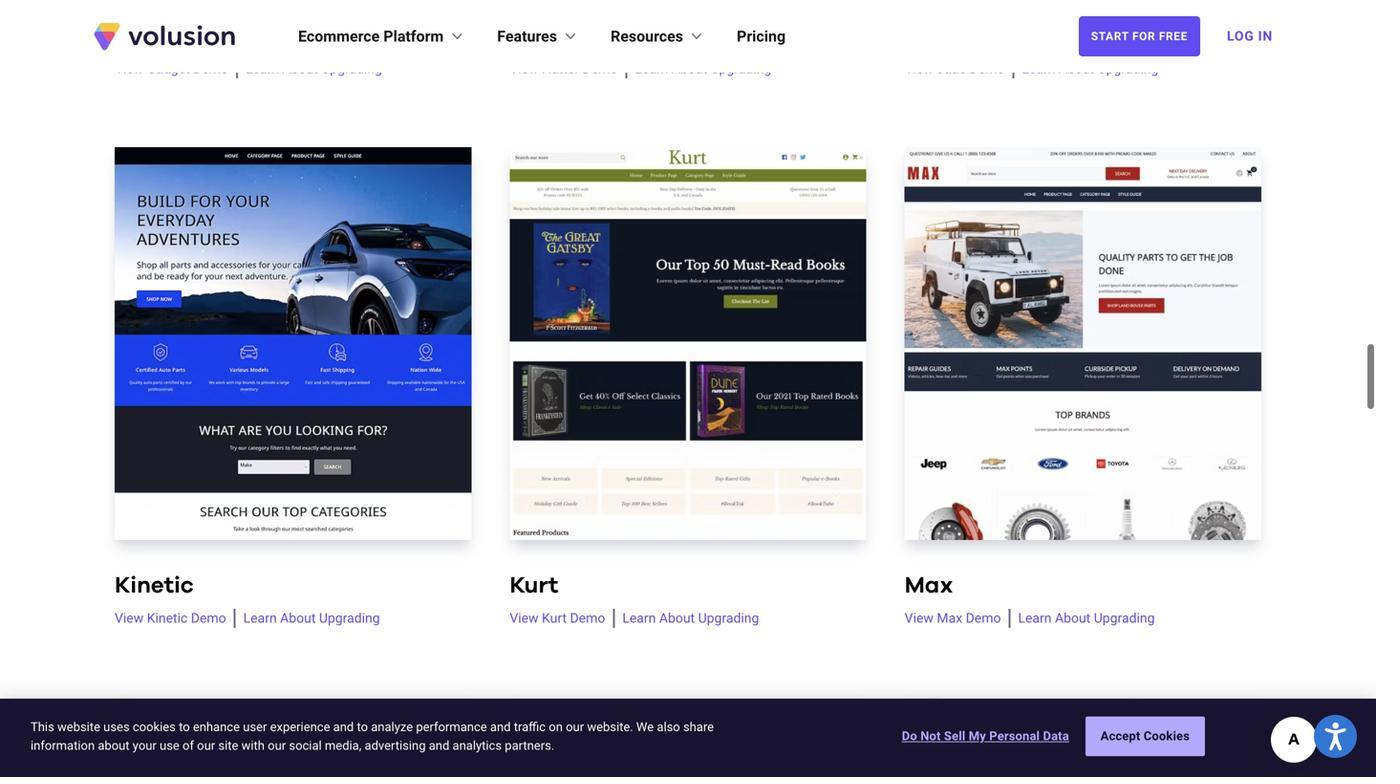 Task type: locate. For each thing, give the bounding box(es) containing it.
learn right view jade demo
[[1022, 61, 1056, 77]]

learn about upgrading for view kinetic demo
[[243, 610, 380, 626]]

kinetic theme image
[[115, 147, 472, 540]]

also
[[657, 720, 680, 734]]

this website uses cookies to enhance user experience and to analyze performance and traffic on our website. we also share information about your use of our site with our social media, advertising and analytics partners.
[[31, 720, 714, 753]]

about for view gadget demo
[[282, 61, 318, 77]]

advertising
[[365, 738, 426, 753]]

park theme image
[[905, 697, 1262, 777]]

learn right view gadget demo
[[246, 61, 279, 77]]

view kinetic demo
[[115, 610, 226, 626]]

learn about upgrading for view max demo
[[1018, 610, 1155, 626]]

hatter
[[510, 25, 584, 48], [542, 61, 579, 77]]

about
[[282, 61, 318, 77], [672, 61, 707, 77], [1059, 61, 1095, 77], [280, 610, 316, 626], [659, 610, 695, 626], [1055, 610, 1091, 626]]

log in link
[[1216, 15, 1285, 57]]

upgrading for view kurt demo
[[698, 610, 759, 626]]

platform
[[384, 27, 444, 45]]

view for view jade demo
[[905, 61, 934, 77]]

privacy alert dialog
[[0, 699, 1376, 777]]

hatter up the view hatter demo on the top left of the page
[[510, 25, 584, 48]]

learn for view kurt demo
[[623, 610, 656, 626]]

2 to from the left
[[357, 720, 368, 734]]

our right with
[[268, 738, 286, 753]]

hatter down features dropdown button
[[542, 61, 579, 77]]

learn
[[246, 61, 279, 77], [635, 61, 668, 77], [1022, 61, 1056, 77], [243, 610, 277, 626], [623, 610, 656, 626], [1018, 610, 1052, 626]]

we
[[637, 720, 654, 734]]

and left traffic on the bottom left of page
[[490, 720, 511, 734]]

jade
[[937, 61, 966, 77]]

2 horizontal spatial our
[[566, 720, 584, 734]]

0 vertical spatial max
[[905, 574, 953, 597]]

0 vertical spatial kurt
[[510, 574, 559, 597]]

social
[[289, 738, 322, 753]]

learn right view kurt demo
[[623, 610, 656, 626]]

in
[[1258, 28, 1273, 44]]

demo for view kinetic demo
[[191, 610, 226, 626]]

kurt
[[510, 574, 559, 597], [542, 610, 567, 626]]

share
[[683, 720, 714, 734]]

open accessibe: accessibility options, statement and help image
[[1325, 722, 1346, 750]]

2 horizontal spatial and
[[490, 720, 511, 734]]

1 vertical spatial hatter
[[542, 61, 579, 77]]

learn for view gadget demo
[[246, 61, 279, 77]]

1 horizontal spatial and
[[429, 738, 450, 753]]

learn about upgrading link
[[236, 59, 382, 79], [625, 59, 772, 79], [1013, 59, 1159, 79], [234, 609, 380, 628], [613, 609, 759, 628], [1009, 609, 1155, 628]]

learn for view max demo
[[1018, 610, 1052, 626]]

user
[[243, 720, 267, 734]]

0 horizontal spatial our
[[197, 738, 215, 753]]

our right 'on'
[[566, 720, 584, 734]]

learn about upgrading link for view hatter demo
[[625, 59, 772, 79]]

about for view max demo
[[1055, 610, 1091, 626]]

0 vertical spatial gadget
[[115, 25, 199, 48]]

and up media,
[[333, 720, 354, 734]]

learn about upgrading
[[246, 61, 382, 77], [635, 61, 772, 77], [1022, 61, 1159, 77], [243, 610, 380, 626], [623, 610, 759, 626], [1018, 610, 1155, 626]]

view
[[115, 61, 144, 77], [510, 61, 539, 77], [905, 61, 934, 77], [115, 610, 144, 626], [510, 610, 539, 626], [905, 610, 934, 626]]

ecommerce platform button
[[298, 25, 467, 48]]

nourish theme image
[[115, 697, 472, 777]]

accept cookies
[[1101, 729, 1190, 743]]

to up of
[[179, 720, 190, 734]]

about for view kurt demo
[[659, 610, 695, 626]]

and down performance
[[429, 738, 450, 753]]

do not sell my personal data button
[[902, 718, 1069, 755]]

view kurt demo
[[510, 610, 605, 626]]

log
[[1227, 28, 1254, 44]]

demo for view max demo
[[966, 610, 1001, 626]]

partners.
[[505, 738, 555, 753]]

learn right view max demo
[[1018, 610, 1052, 626]]

view for view max demo
[[905, 610, 934, 626]]

and
[[333, 720, 354, 734], [490, 720, 511, 734], [429, 738, 450, 753]]

pricing
[[737, 27, 786, 45]]

start for free link
[[1079, 16, 1201, 56]]

to up media,
[[357, 720, 368, 734]]

learn right view kinetic demo
[[243, 610, 277, 626]]

1 horizontal spatial our
[[268, 738, 286, 753]]

gadget
[[115, 25, 199, 48], [147, 61, 190, 77]]

on
[[549, 720, 563, 734]]

our
[[566, 720, 584, 734], [197, 738, 215, 753], [268, 738, 286, 753]]

to
[[179, 720, 190, 734], [357, 720, 368, 734]]

0 horizontal spatial to
[[179, 720, 190, 734]]

personal
[[990, 729, 1040, 743]]

our right of
[[197, 738, 215, 753]]

accept
[[1101, 729, 1141, 743]]

max
[[905, 574, 953, 597], [937, 610, 963, 626]]

traffic
[[514, 720, 546, 734]]

cookies
[[1144, 729, 1190, 743]]

view jade demo
[[905, 61, 1005, 77]]

kinetic
[[115, 574, 194, 597], [147, 610, 188, 626]]

0 vertical spatial kinetic
[[115, 574, 194, 597]]

this
[[31, 720, 54, 734]]

analytics
[[453, 738, 502, 753]]

features button
[[497, 25, 580, 48]]

1 horizontal spatial to
[[357, 720, 368, 734]]

my
[[969, 729, 986, 743]]

media,
[[325, 738, 362, 753]]

learn down resources at the top
[[635, 61, 668, 77]]

learn for view jade demo
[[1022, 61, 1056, 77]]

demo
[[193, 61, 228, 77], [582, 61, 618, 77], [970, 61, 1005, 77], [191, 610, 226, 626], [570, 610, 605, 626], [966, 610, 1001, 626]]

upgrading
[[321, 61, 382, 77], [711, 61, 772, 77], [1098, 61, 1159, 77], [319, 610, 380, 626], [698, 610, 759, 626], [1094, 610, 1155, 626]]



Task type: vqa. For each thing, say whether or not it's contained in the screenshot.
Do
yes



Task type: describe. For each thing, give the bounding box(es) containing it.
demo for view hatter demo
[[582, 61, 618, 77]]

demo for view kurt demo
[[570, 610, 605, 626]]

1 to from the left
[[179, 720, 190, 734]]

learn about upgrading link for view kurt demo
[[613, 609, 759, 628]]

0 horizontal spatial and
[[333, 720, 354, 734]]

do
[[902, 729, 917, 743]]

uses
[[103, 720, 130, 734]]

onestitch theme image
[[510, 697, 867, 777]]

1 vertical spatial gadget
[[147, 61, 190, 77]]

max theme image
[[905, 147, 1262, 540]]

resources button
[[611, 25, 706, 48]]

information
[[31, 738, 95, 753]]

do not sell my personal data
[[902, 729, 1069, 743]]

upgrading for view kinetic demo
[[319, 610, 380, 626]]

with
[[241, 738, 265, 753]]

website
[[57, 720, 100, 734]]

learn for view kinetic demo
[[243, 610, 277, 626]]

use
[[160, 738, 180, 753]]

resources
[[611, 27, 683, 45]]

upgrading for view jade demo
[[1098, 61, 1159, 77]]

upgrading for view gadget demo
[[321, 61, 382, 77]]

learn about upgrading for view gadget demo
[[246, 61, 382, 77]]

pricing link
[[737, 25, 786, 48]]

features
[[497, 27, 557, 45]]

view for view gadget demo
[[115, 61, 144, 77]]

start
[[1091, 30, 1129, 43]]

about
[[98, 738, 130, 753]]

cookies
[[133, 720, 176, 734]]

learn about upgrading link for view jade demo
[[1013, 59, 1159, 79]]

start for free
[[1091, 30, 1188, 43]]

performance
[[416, 720, 487, 734]]

data
[[1043, 729, 1069, 743]]

1 vertical spatial max
[[937, 610, 963, 626]]

learn about upgrading for view hatter demo
[[635, 61, 772, 77]]

learn about upgrading link for view gadget demo
[[236, 59, 382, 79]]

upgrading for view hatter demo
[[711, 61, 772, 77]]

1 vertical spatial kurt
[[542, 610, 567, 626]]

not
[[921, 729, 941, 743]]

view for view kinetic demo
[[115, 610, 144, 626]]

of
[[183, 738, 194, 753]]

1 vertical spatial kinetic
[[147, 610, 188, 626]]

for
[[1133, 30, 1156, 43]]

your
[[133, 738, 157, 753]]

analyze
[[371, 720, 413, 734]]

learn about upgrading for view jade demo
[[1022, 61, 1159, 77]]

upgrading for view max demo
[[1094, 610, 1155, 626]]

learn about upgrading for view kurt demo
[[623, 610, 759, 626]]

accept cookies button
[[1086, 717, 1205, 756]]

kurt theme image
[[510, 147, 867, 540]]

view for view kurt demo
[[510, 610, 539, 626]]

free
[[1159, 30, 1188, 43]]

view max demo
[[905, 610, 1001, 626]]

learn about upgrading link for view kinetic demo
[[234, 609, 380, 628]]

experience
[[270, 720, 330, 734]]

about for view jade demo
[[1059, 61, 1095, 77]]

ecommerce platform
[[298, 27, 444, 45]]

ecommerce
[[298, 27, 380, 45]]

view for view hatter demo
[[510, 61, 539, 77]]

0 vertical spatial hatter
[[510, 25, 584, 48]]

about for view kinetic demo
[[280, 610, 316, 626]]

learn for view hatter demo
[[635, 61, 668, 77]]

view hatter demo
[[510, 61, 618, 77]]

sell
[[944, 729, 966, 743]]

learn about upgrading link for view max demo
[[1009, 609, 1155, 628]]

site
[[218, 738, 238, 753]]

demo for view jade demo
[[970, 61, 1005, 77]]

enhance
[[193, 720, 240, 734]]

website.
[[587, 720, 633, 734]]

log in
[[1227, 28, 1273, 44]]

about for view hatter demo
[[672, 61, 707, 77]]

demo for view gadget demo
[[193, 61, 228, 77]]

view gadget demo
[[115, 61, 228, 77]]



